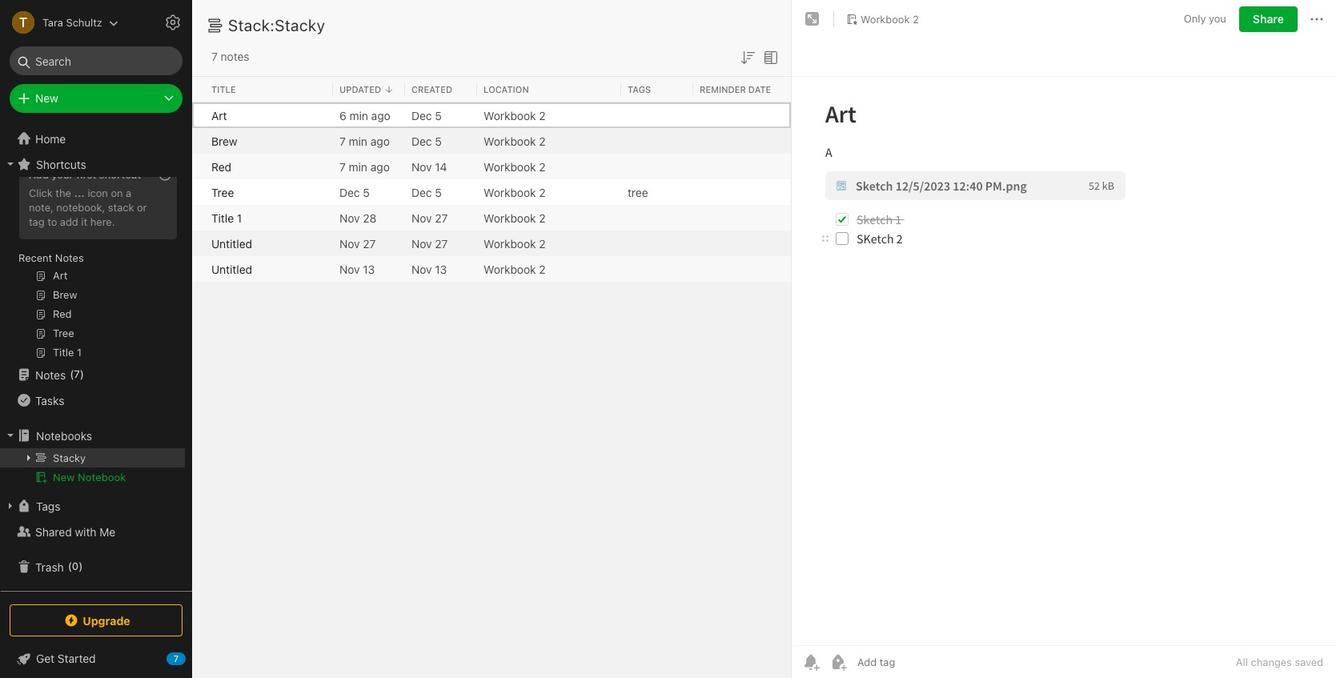 Task type: describe. For each thing, give the bounding box(es) containing it.
untitled for nov 13
[[211, 262, 252, 276]]

workbook 2 inside button
[[861, 12, 919, 25]]

location
[[484, 84, 529, 94]]

notes ( 7 )
[[35, 368, 84, 382]]

0 vertical spatial ago
[[371, 109, 391, 122]]

tasks
[[35, 394, 64, 407]]

to
[[47, 215, 57, 228]]

5 down created
[[435, 109, 442, 122]]

brew
[[211, 134, 238, 148]]

art
[[211, 109, 227, 122]]

( for trash
[[68, 560, 72, 573]]

home
[[35, 132, 66, 145]]

new notebook
[[53, 471, 126, 484]]

add your first shortcut
[[29, 168, 141, 181]]

Add tag field
[[856, 655, 976, 669]]

here.
[[90, 215, 115, 228]]

7 min ago for nov 14
[[340, 160, 390, 173]]

2 13 from the left
[[435, 262, 447, 276]]

) for notes
[[80, 368, 84, 381]]

shortcut
[[99, 168, 141, 181]]

reminder date
[[700, 84, 771, 94]]

updated
[[340, 84, 381, 94]]

title 1
[[211, 211, 242, 225]]

2 nov 13 from the left
[[412, 262, 447, 276]]

dec up nov 28
[[340, 185, 360, 199]]

arrow image
[[22, 452, 35, 464]]

2 inside button
[[913, 12, 919, 25]]

notebooks
[[36, 429, 92, 442]]

Sort field
[[738, 46, 758, 67]]

stack:stacky
[[228, 16, 326, 34]]

tree containing home
[[0, 126, 192, 590]]

tags inside button
[[36, 499, 60, 513]]

Search text field
[[21, 46, 171, 75]]

red
[[211, 160, 232, 173]]

icon
[[88, 187, 108, 199]]

new notebook group
[[0, 448, 185, 493]]

group containing add your first shortcut
[[0, 154, 185, 368]]

5 up the 14
[[435, 134, 442, 148]]

tree
[[211, 185, 234, 199]]

14
[[435, 160, 447, 173]]

all changes saved
[[1236, 656, 1324, 669]]

nov 27 for 27
[[412, 237, 448, 250]]

workbook 2 button
[[841, 8, 925, 30]]

your
[[51, 168, 74, 181]]

dec 5 down created
[[412, 109, 442, 122]]

( for notes
[[70, 368, 74, 381]]

6
[[340, 109, 347, 122]]

tara
[[42, 16, 63, 28]]

trash
[[35, 560, 64, 574]]

expand tags image
[[4, 500, 17, 513]]

started
[[58, 652, 96, 665]]

6 min ago
[[340, 109, 391, 122]]

note window element
[[792, 0, 1337, 678]]

only you
[[1184, 12, 1227, 25]]

) for trash
[[79, 560, 83, 573]]

click to collapse image
[[186, 649, 198, 668]]

or
[[137, 201, 147, 214]]

new for new notebook
[[53, 471, 75, 484]]

27 for 27
[[435, 237, 448, 250]]

get
[[36, 652, 55, 665]]

you
[[1209, 12, 1227, 25]]

trash ( 0 )
[[35, 560, 83, 574]]

settings image
[[163, 13, 183, 32]]

shared with me
[[35, 525, 116, 539]]

note,
[[29, 201, 54, 214]]

new button
[[10, 84, 183, 113]]

tags button
[[0, 493, 185, 519]]

recent
[[18, 251, 52, 264]]

7 inside help and learning task checklist field
[[174, 653, 179, 664]]

tags inside row group
[[628, 84, 651, 94]]

1
[[237, 211, 242, 225]]

dec 5 up nov 28
[[340, 185, 370, 199]]



Task type: locate. For each thing, give the bounding box(es) containing it.
1 horizontal spatial 13
[[435, 262, 447, 276]]

nov 27 for 28
[[412, 211, 448, 225]]

7 min ago for dec 5
[[340, 134, 390, 148]]

1 vertical spatial title
[[211, 211, 234, 225]]

min up nov 28
[[349, 160, 368, 173]]

add
[[29, 168, 49, 181]]

( up the tasks button
[[70, 368, 74, 381]]

1 vertical spatial ago
[[371, 134, 390, 148]]

dec 5
[[412, 109, 442, 122], [412, 134, 442, 148], [340, 185, 370, 199], [412, 185, 442, 199]]

cell inside tree
[[0, 448, 185, 468]]

ago for dec
[[371, 134, 390, 148]]

dec
[[412, 109, 432, 122], [412, 134, 432, 148], [340, 185, 360, 199], [412, 185, 432, 199]]

a
[[126, 187, 132, 199]]

new
[[35, 91, 58, 105], [53, 471, 75, 484]]

workbook 2
[[861, 12, 919, 25], [484, 109, 546, 122], [484, 134, 546, 148], [484, 160, 546, 173], [484, 185, 546, 199], [484, 211, 546, 225], [484, 237, 546, 250], [484, 262, 546, 276]]

new inside button
[[53, 471, 75, 484]]

min for dec 5
[[349, 134, 368, 148]]

Help and Learning task checklist field
[[0, 646, 192, 672]]

2 title from the top
[[211, 211, 234, 225]]

add tag image
[[829, 653, 848, 672]]

notes
[[55, 251, 84, 264], [35, 368, 66, 382]]

ago
[[371, 109, 391, 122], [371, 134, 390, 148], [371, 160, 390, 173]]

Note Editor text field
[[792, 77, 1337, 645]]

click the ...
[[29, 187, 85, 199]]

13
[[363, 262, 375, 276], [435, 262, 447, 276]]

) inside notes ( 7 )
[[80, 368, 84, 381]]

date
[[749, 84, 771, 94]]

( inside the trash ( 0 )
[[68, 560, 72, 573]]

new notebook button
[[0, 468, 185, 487]]

expand notebooks image
[[4, 429, 17, 442]]

ago down 6 min ago
[[371, 134, 390, 148]]

row group containing art
[[192, 103, 791, 282]]

share button
[[1240, 6, 1298, 32]]

upgrade
[[83, 614, 130, 627]]

0 horizontal spatial 13
[[363, 262, 375, 276]]

1 13 from the left
[[363, 262, 375, 276]]

2 vertical spatial min
[[349, 160, 368, 173]]

2
[[913, 12, 919, 25], [539, 109, 546, 122], [539, 134, 546, 148], [539, 160, 546, 173], [539, 185, 546, 199], [539, 211, 546, 225], [539, 237, 546, 250], [539, 262, 546, 276]]

7 inside notes ( 7 )
[[74, 368, 80, 381]]

tag
[[29, 215, 45, 228]]

1 7 min ago from the top
[[340, 134, 390, 148]]

0 vertical spatial new
[[35, 91, 58, 105]]

0 vertical spatial min
[[350, 109, 368, 122]]

1 horizontal spatial nov 13
[[412, 262, 447, 276]]

more actions image
[[1308, 10, 1327, 29]]

1 vertical spatial (
[[68, 560, 72, 573]]

nov 27
[[412, 211, 448, 225], [340, 237, 376, 250], [412, 237, 448, 250]]

on
[[111, 187, 123, 199]]

min right 6
[[350, 109, 368, 122]]

nov 28
[[340, 211, 377, 225]]

cell
[[192, 103, 205, 128], [694, 128, 791, 154], [694, 154, 791, 179], [694, 205, 791, 231], [694, 231, 791, 256], [694, 256, 791, 282], [0, 448, 185, 468]]

notes inside notes ( 7 )
[[35, 368, 66, 382]]

tree
[[628, 185, 648, 199]]

title for title 1
[[211, 211, 234, 225]]

created
[[412, 84, 452, 94]]

reminder
[[700, 84, 746, 94]]

2 7 min ago from the top
[[340, 160, 390, 173]]

expand note image
[[803, 10, 822, 29]]

shortcuts
[[36, 157, 86, 171]]

ago for nov
[[371, 160, 390, 173]]

new inside popup button
[[35, 91, 58, 105]]

...
[[74, 187, 85, 199]]

) up the tasks button
[[80, 368, 84, 381]]

7 notes
[[211, 50, 250, 63]]

0 horizontal spatial tags
[[36, 499, 60, 513]]

share
[[1253, 12, 1285, 26]]

27
[[435, 211, 448, 225], [363, 237, 376, 250], [435, 237, 448, 250]]

shortcuts button
[[0, 151, 185, 177]]

title up the art in the top left of the page
[[211, 84, 236, 94]]

sort options image
[[738, 48, 758, 67]]

changes
[[1251, 656, 1292, 669]]

first
[[76, 168, 96, 181]]

nov 14
[[412, 160, 447, 173]]

)
[[80, 368, 84, 381], [79, 560, 83, 573]]

1 vertical spatial new
[[53, 471, 75, 484]]

new left notebook
[[53, 471, 75, 484]]

1 horizontal spatial tags
[[628, 84, 651, 94]]

me
[[100, 525, 116, 539]]

min down 6 min ago
[[349, 134, 368, 148]]

with
[[75, 525, 97, 539]]

notes right the recent
[[55, 251, 84, 264]]

upgrade button
[[10, 605, 183, 637]]

notes
[[221, 50, 250, 63]]

group
[[0, 154, 185, 368]]

0 vertical spatial notes
[[55, 251, 84, 264]]

7 min ago
[[340, 134, 390, 148], [340, 160, 390, 173]]

all
[[1236, 656, 1248, 669]]

ago down the updated
[[371, 109, 391, 122]]

tara schultz
[[42, 16, 102, 28]]

More actions field
[[1308, 6, 1327, 32]]

27 for 28
[[435, 211, 448, 225]]

28
[[363, 211, 377, 225]]

untitled
[[211, 237, 252, 250], [211, 262, 252, 276]]

note list element
[[192, 0, 792, 678]]

min for nov 14
[[349, 160, 368, 173]]

new for new
[[35, 91, 58, 105]]

dec down created
[[412, 109, 432, 122]]

dec 5 down nov 14
[[412, 185, 442, 199]]

row group containing title
[[192, 77, 791, 103]]

only
[[1184, 12, 1206, 25]]

dec up nov 14
[[412, 134, 432, 148]]

notebooks link
[[0, 423, 185, 448]]

) right trash
[[79, 560, 83, 573]]

stack
[[108, 201, 134, 214]]

untitled for nov 27
[[211, 237, 252, 250]]

View options field
[[758, 46, 781, 67]]

0 vertical spatial )
[[80, 368, 84, 381]]

1 row group from the top
[[192, 77, 791, 103]]

notebook
[[78, 471, 126, 484]]

nov
[[412, 160, 432, 173], [340, 211, 360, 225], [412, 211, 432, 225], [340, 237, 360, 250], [412, 237, 432, 250], [340, 262, 360, 276], [412, 262, 432, 276]]

( right trash
[[68, 560, 72, 573]]

ago left nov 14
[[371, 160, 390, 173]]

shared with me link
[[0, 519, 185, 545]]

) inside the trash ( 0 )
[[79, 560, 83, 573]]

Account field
[[0, 6, 118, 38]]

0 horizontal spatial nov 13
[[340, 262, 375, 276]]

2 row group from the top
[[192, 103, 791, 282]]

dec down nov 14
[[412, 185, 432, 199]]

notebook,
[[56, 201, 105, 214]]

tags
[[628, 84, 651, 94], [36, 499, 60, 513]]

0
[[72, 560, 79, 573]]

title for title
[[211, 84, 236, 94]]

get started
[[36, 652, 96, 665]]

notes inside group
[[55, 251, 84, 264]]

nov 13
[[340, 262, 375, 276], [412, 262, 447, 276]]

schultz
[[66, 16, 102, 28]]

2 vertical spatial ago
[[371, 160, 390, 173]]

home link
[[0, 126, 192, 151]]

1 vertical spatial tags
[[36, 499, 60, 513]]

5
[[435, 109, 442, 122], [435, 134, 442, 148], [363, 185, 370, 199], [435, 185, 442, 199]]

1 vertical spatial )
[[79, 560, 83, 573]]

title left 1
[[211, 211, 234, 225]]

the
[[56, 187, 71, 199]]

1 vertical spatial 7 min ago
[[340, 160, 390, 173]]

( inside notes ( 7 )
[[70, 368, 74, 381]]

add
[[60, 215, 78, 228]]

0 vertical spatial untitled
[[211, 237, 252, 250]]

tree
[[0, 126, 192, 590]]

it
[[81, 215, 87, 228]]

5 up 28
[[363, 185, 370, 199]]

min
[[350, 109, 368, 122], [349, 134, 368, 148], [349, 160, 368, 173]]

row group
[[192, 77, 791, 103], [192, 103, 791, 282]]

1 vertical spatial notes
[[35, 368, 66, 382]]

0 vertical spatial title
[[211, 84, 236, 94]]

1 title from the top
[[211, 84, 236, 94]]

2 untitled from the top
[[211, 262, 252, 276]]

1 untitled from the top
[[211, 237, 252, 250]]

recent notes
[[18, 251, 84, 264]]

dec 5 up nov 14
[[412, 134, 442, 148]]

1 vertical spatial min
[[349, 134, 368, 148]]

notes up tasks
[[35, 368, 66, 382]]

0 vertical spatial (
[[70, 368, 74, 381]]

1 nov 13 from the left
[[340, 262, 375, 276]]

new up home
[[35, 91, 58, 105]]

add a reminder image
[[802, 653, 821, 672]]

1 vertical spatial untitled
[[211, 262, 252, 276]]

(
[[70, 368, 74, 381], [68, 560, 72, 573]]

workbook inside button
[[861, 12, 910, 25]]

None search field
[[21, 46, 171, 75]]

7
[[211, 50, 218, 63], [340, 134, 346, 148], [340, 160, 346, 173], [74, 368, 80, 381], [174, 653, 179, 664]]

shared
[[35, 525, 72, 539]]

5 down the 14
[[435, 185, 442, 199]]

tasks button
[[0, 388, 185, 413]]

icon on a note, notebook, stack or tag to add it here.
[[29, 187, 147, 228]]

0 vertical spatial 7 min ago
[[340, 134, 390, 148]]

saved
[[1295, 656, 1324, 669]]

click
[[29, 187, 53, 199]]

0 vertical spatial tags
[[628, 84, 651, 94]]



Task type: vqa. For each thing, say whether or not it's contained in the screenshot.
13
yes



